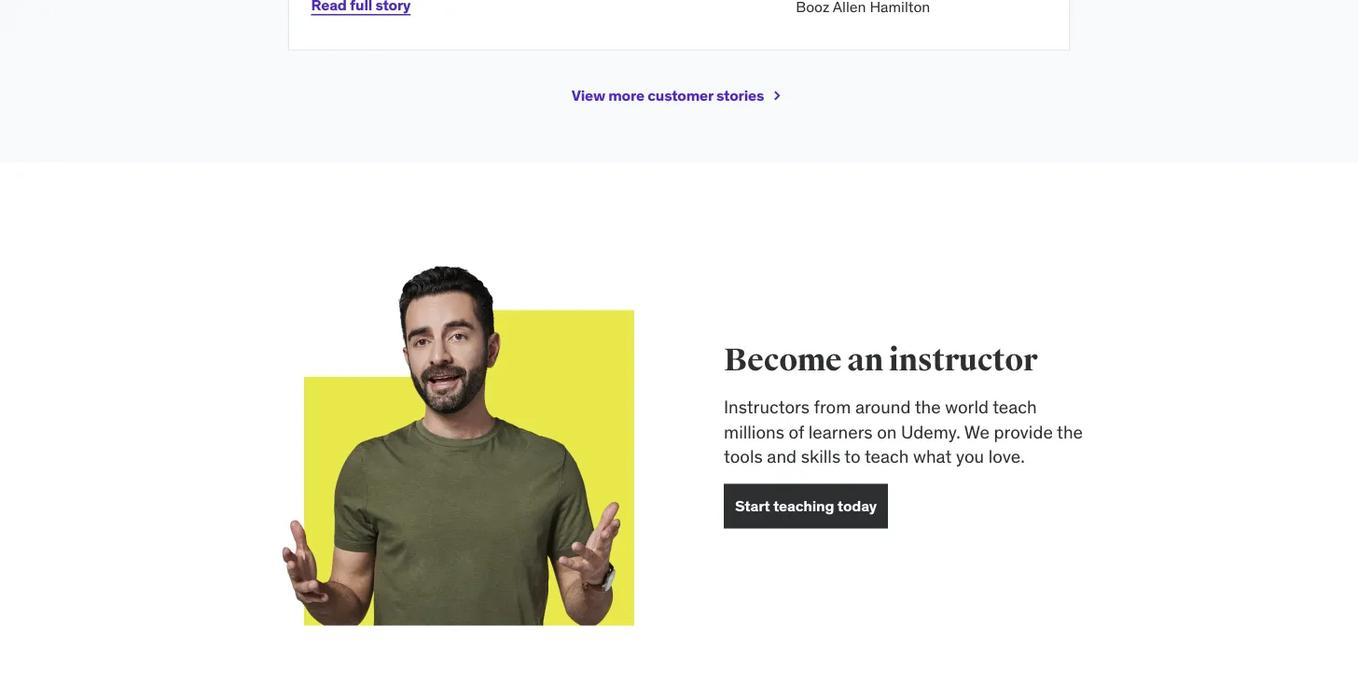 Task type: describe. For each thing, give the bounding box(es) containing it.
view more customer stories link
[[572, 74, 787, 119]]

start teaching today link
[[724, 484, 888, 529]]

stories
[[717, 86, 764, 105]]

millions
[[724, 421, 785, 443]]

become
[[724, 342, 842, 380]]

of
[[789, 421, 804, 443]]

start
[[735, 497, 770, 516]]

instructor
[[889, 342, 1038, 380]]

learners
[[809, 421, 873, 443]]

view more customer stories
[[572, 86, 764, 105]]

provide
[[994, 421, 1053, 443]]

start teaching today
[[735, 497, 877, 516]]

teaching
[[773, 497, 835, 516]]

from
[[814, 396, 851, 418]]

more
[[609, 86, 645, 105]]

instructors
[[724, 396, 810, 418]]

0 horizontal spatial the
[[915, 396, 941, 418]]

customer
[[648, 86, 714, 105]]

1 vertical spatial the
[[1057, 421, 1083, 443]]

love.
[[989, 446, 1025, 468]]



Task type: vqa. For each thing, say whether or not it's contained in the screenshot.
cart on the top right of the page
no



Task type: locate. For each thing, give the bounding box(es) containing it.
tools
[[724, 446, 763, 468]]

to
[[845, 446, 861, 468]]

around
[[856, 396, 911, 418]]

skills
[[801, 446, 841, 468]]

view
[[572, 86, 606, 105]]

today
[[838, 497, 877, 516]]

next image
[[768, 87, 787, 106]]

on
[[877, 421, 897, 443]]

become an instructor
[[724, 342, 1038, 380]]

teach down on
[[865, 446, 909, 468]]

the right provide
[[1057, 421, 1083, 443]]

0 vertical spatial teach
[[993, 396, 1037, 418]]

the
[[915, 396, 941, 418], [1057, 421, 1083, 443]]

teach
[[993, 396, 1037, 418], [865, 446, 909, 468]]

udemy.
[[902, 421, 961, 443]]

we
[[965, 421, 990, 443]]

you
[[956, 446, 985, 468]]

0 vertical spatial the
[[915, 396, 941, 418]]

teach up provide
[[993, 396, 1037, 418]]

an
[[848, 342, 884, 380]]

the up udemy.
[[915, 396, 941, 418]]

what
[[914, 446, 952, 468]]

1 horizontal spatial the
[[1057, 421, 1083, 443]]

and
[[767, 446, 797, 468]]

0 horizontal spatial teach
[[865, 446, 909, 468]]

instructors from around the world teach millions of learners on udemy. we provide the tools and skills to teach what you love.
[[724, 396, 1083, 468]]

world
[[945, 396, 989, 418]]

1 vertical spatial teach
[[865, 446, 909, 468]]

1 horizontal spatial teach
[[993, 396, 1037, 418]]



